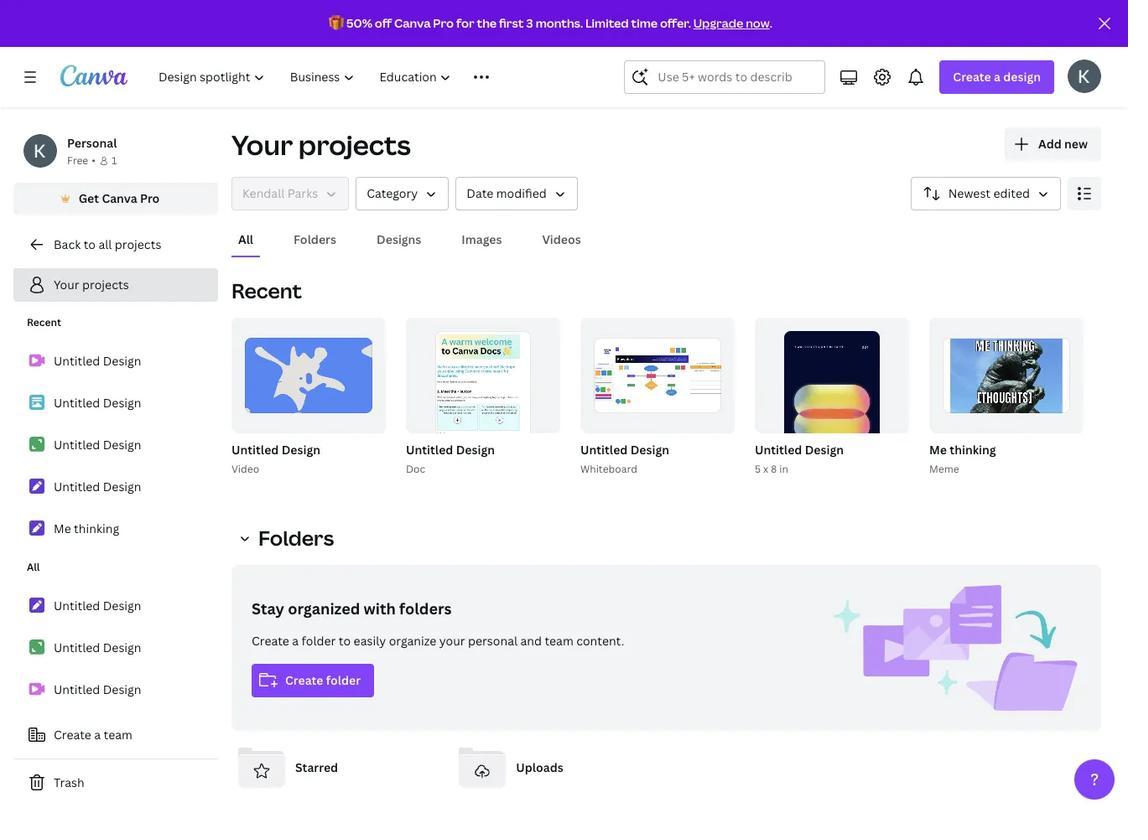 Task type: locate. For each thing, give the bounding box(es) containing it.
pro up the back to all projects 'link'
[[140, 190, 160, 206]]

1 horizontal spatial me
[[930, 442, 947, 458]]

parks
[[288, 185, 318, 201]]

me for me thinking
[[54, 521, 71, 537]]

projects
[[299, 127, 411, 163], [115, 237, 161, 253], [82, 277, 129, 293]]

3 untitled design button from the left
[[581, 440, 669, 461]]

1 vertical spatial folders
[[258, 524, 334, 552]]

newest
[[949, 185, 991, 201]]

2 horizontal spatial a
[[994, 69, 1001, 85]]

create down stay
[[252, 633, 289, 649]]

1 horizontal spatial all
[[238, 232, 253, 247]]

create left design
[[953, 69, 991, 85]]

first
[[499, 15, 524, 31]]

4 untitled design from the top
[[54, 479, 141, 495]]

1 horizontal spatial thinking
[[950, 442, 996, 458]]

your projects up parks
[[232, 127, 411, 163]]

1 horizontal spatial your projects
[[232, 127, 411, 163]]

create down organized
[[285, 673, 323, 689]]

upgrade now button
[[694, 15, 770, 31]]

add new button
[[1005, 128, 1102, 161]]

a inside dropdown button
[[994, 69, 1001, 85]]

untitled design whiteboard
[[581, 442, 669, 477]]

1 vertical spatial pro
[[140, 190, 160, 206]]

me
[[930, 442, 947, 458], [54, 521, 71, 537]]

3
[[526, 15, 533, 31]]

untitled design button up whiteboard
[[581, 440, 669, 461]]

folder down easily
[[326, 673, 361, 689]]

folder inside button
[[326, 673, 361, 689]]

1 of 2 for untitled design 5 x 8 in
[[870, 414, 898, 426]]

projects down all at left
[[82, 277, 129, 293]]

1 vertical spatial projects
[[115, 237, 161, 253]]

untitled design button up doc
[[406, 440, 495, 461]]

1
[[111, 154, 117, 168], [347, 414, 352, 426], [870, 414, 875, 426]]

1 vertical spatial all
[[27, 560, 40, 575]]

untitled design 5 x 8 in
[[755, 442, 844, 477]]

1 vertical spatial your projects
[[54, 277, 129, 293]]

untitled design button for untitled design whiteboard
[[581, 440, 669, 461]]

0 horizontal spatial recent
[[27, 315, 61, 330]]

a up trash link
[[94, 727, 101, 743]]

1 for untitled design video
[[347, 414, 352, 426]]

1 vertical spatial me
[[54, 521, 71, 537]]

2 of from the left
[[878, 414, 890, 426]]

1 horizontal spatial of
[[878, 414, 890, 426]]

create for create folder
[[285, 673, 323, 689]]

a for team
[[94, 727, 101, 743]]

0 vertical spatial recent
[[232, 277, 302, 305]]

1 1 of 2 from the left
[[347, 414, 374, 426]]

folders up organized
[[258, 524, 334, 552]]

5 untitled design from the top
[[54, 598, 141, 614]]

create
[[953, 69, 991, 85], [252, 633, 289, 649], [285, 673, 323, 689], [54, 727, 91, 743]]

0 vertical spatial folders
[[294, 232, 336, 247]]

your projects
[[232, 127, 411, 163], [54, 277, 129, 293]]

1 of from the left
[[354, 414, 367, 426]]

2 vertical spatial a
[[94, 727, 101, 743]]

1 horizontal spatial 2
[[893, 414, 898, 426]]

0 horizontal spatial a
[[94, 727, 101, 743]]

projects right all at left
[[115, 237, 161, 253]]

uploads
[[516, 760, 563, 776]]

team right and
[[545, 633, 574, 649]]

0 vertical spatial canva
[[394, 15, 431, 31]]

canva right get
[[102, 190, 137, 206]]

create a design
[[953, 69, 1041, 85]]

0 horizontal spatial me
[[54, 521, 71, 537]]

recent down all button
[[232, 277, 302, 305]]

your
[[232, 127, 293, 163], [54, 277, 79, 293]]

1 vertical spatial recent
[[27, 315, 61, 330]]

1 untitled design from the top
[[54, 353, 141, 369]]

folders down parks
[[294, 232, 336, 247]]

untitled
[[54, 353, 100, 369], [54, 395, 100, 411], [54, 437, 100, 453], [232, 442, 279, 458], [406, 442, 453, 458], [581, 442, 628, 458], [755, 442, 802, 458], [54, 479, 100, 495], [54, 598, 100, 614], [54, 640, 100, 656], [54, 682, 100, 698]]

untitled inside untitled design whiteboard
[[581, 442, 628, 458]]

your projects down all at left
[[54, 277, 129, 293]]

create inside dropdown button
[[953, 69, 991, 85]]

canva
[[394, 15, 431, 31], [102, 190, 137, 206]]

add new
[[1039, 136, 1088, 152]]

a
[[994, 69, 1001, 85], [292, 633, 299, 649], [94, 727, 101, 743]]

personal
[[468, 633, 518, 649]]

create inside button
[[54, 727, 91, 743]]

to
[[84, 237, 96, 253], [339, 633, 351, 649]]

projects up category
[[299, 127, 411, 163]]

design inside untitled design whiteboard
[[631, 442, 669, 458]]

with
[[364, 599, 396, 619]]

untitled design
[[54, 353, 141, 369], [54, 395, 141, 411], [54, 437, 141, 453], [54, 479, 141, 495], [54, 598, 141, 614], [54, 640, 141, 656], [54, 682, 141, 698]]

doc
[[406, 462, 425, 477]]

edited
[[994, 185, 1030, 201]]

create a team
[[54, 727, 132, 743]]

whiteboard
[[581, 462, 638, 477]]

0 vertical spatial projects
[[299, 127, 411, 163]]

and
[[521, 633, 542, 649]]

Search search field
[[658, 61, 792, 93]]

2 horizontal spatial 1
[[870, 414, 875, 426]]

0 horizontal spatial of
[[354, 414, 367, 426]]

free
[[67, 154, 88, 168]]

2 2 from the left
[[893, 414, 898, 426]]

Date modified button
[[456, 177, 578, 211]]

🎁
[[329, 15, 344, 31]]

0 horizontal spatial to
[[84, 237, 96, 253]]

create for create a folder to easily organize your personal and team content.
[[252, 633, 289, 649]]

1 list from the top
[[13, 344, 218, 547]]

1 horizontal spatial 1
[[347, 414, 352, 426]]

a left design
[[994, 69, 1001, 85]]

2 for untitled design 5 x 8 in
[[893, 414, 898, 426]]

in
[[780, 462, 788, 477]]

create for create a team
[[54, 727, 91, 743]]

1 of 2
[[347, 414, 374, 426], [870, 414, 898, 426]]

me inside me thinking meme
[[930, 442, 947, 458]]

design
[[103, 353, 141, 369], [103, 395, 141, 411], [103, 437, 141, 453], [282, 442, 320, 458], [456, 442, 495, 458], [631, 442, 669, 458], [805, 442, 844, 458], [103, 479, 141, 495], [103, 598, 141, 614], [103, 640, 141, 656], [103, 682, 141, 698]]

all
[[238, 232, 253, 247], [27, 560, 40, 575]]

create inside button
[[285, 673, 323, 689]]

all inside button
[[238, 232, 253, 247]]

untitled design button up in
[[755, 440, 844, 461]]

•
[[92, 154, 96, 168]]

recent down your projects link
[[27, 315, 61, 330]]

your up kendall
[[232, 127, 293, 163]]

me inside me thinking link
[[54, 521, 71, 537]]

1 horizontal spatial to
[[339, 633, 351, 649]]

create up trash
[[54, 727, 91, 743]]

untitled design link
[[13, 344, 218, 379], [13, 386, 218, 421], [13, 428, 218, 463], [13, 470, 218, 505], [13, 589, 218, 624], [13, 631, 218, 666], [13, 673, 218, 708]]

your
[[439, 633, 465, 649]]

content.
[[576, 633, 624, 649]]

back to all projects
[[54, 237, 161, 253]]

your projects link
[[13, 268, 218, 302]]

5
[[755, 462, 761, 477]]

1 2 from the left
[[369, 414, 374, 426]]

0 horizontal spatial thinking
[[74, 521, 119, 537]]

video
[[232, 462, 259, 477]]

folder
[[302, 633, 336, 649], [326, 673, 361, 689]]

0 horizontal spatial 2
[[369, 414, 374, 426]]

organized
[[288, 599, 360, 619]]

months.
[[536, 15, 583, 31]]

thinking inside 'list'
[[74, 521, 119, 537]]

0 vertical spatial list
[[13, 344, 218, 547]]

design inside untitled design video
[[282, 442, 320, 458]]

untitled inside the untitled design 5 x 8 in
[[755, 442, 802, 458]]

all button
[[232, 224, 260, 256]]

list
[[13, 344, 218, 547], [13, 589, 218, 792]]

untitled inside untitled design doc
[[406, 442, 453, 458]]

pro left for
[[433, 15, 454, 31]]

2 untitled design button from the left
[[406, 440, 495, 461]]

1 untitled design button from the left
[[232, 440, 320, 461]]

date
[[467, 185, 494, 201]]

your down the back
[[54, 277, 79, 293]]

thinking
[[950, 442, 996, 458], [74, 521, 119, 537]]

x
[[763, 462, 769, 477]]

get
[[79, 190, 99, 206]]

1 untitled design link from the top
[[13, 344, 218, 379]]

2 1 of 2 from the left
[[870, 414, 898, 426]]

2
[[369, 414, 374, 426], [893, 414, 898, 426]]

1 horizontal spatial your
[[232, 127, 293, 163]]

0 vertical spatial me
[[930, 442, 947, 458]]

0 vertical spatial a
[[994, 69, 1001, 85]]

canva right off
[[394, 15, 431, 31]]

None search field
[[624, 60, 826, 94]]

1 vertical spatial canva
[[102, 190, 137, 206]]

kendall parks
[[242, 185, 318, 201]]

0 vertical spatial team
[[545, 633, 574, 649]]

untitled design button for untitled design doc
[[406, 440, 495, 461]]

3 untitled design from the top
[[54, 437, 141, 453]]

4 untitled design button from the left
[[755, 440, 844, 461]]

to left all at left
[[84, 237, 96, 253]]

1 vertical spatial to
[[339, 633, 351, 649]]

Owner button
[[232, 177, 349, 211]]

a inside button
[[94, 727, 101, 743]]

0 vertical spatial all
[[238, 232, 253, 247]]

1 vertical spatial list
[[13, 589, 218, 792]]

untitled design button up video
[[232, 440, 320, 461]]

0 horizontal spatial 1 of 2
[[347, 414, 374, 426]]

1 horizontal spatial pro
[[433, 15, 454, 31]]

1 vertical spatial a
[[292, 633, 299, 649]]

2 untitled design link from the top
[[13, 386, 218, 421]]

2 list from the top
[[13, 589, 218, 792]]

0 horizontal spatial all
[[27, 560, 40, 575]]

thinking inside me thinking meme
[[950, 442, 996, 458]]

design inside the untitled design 5 x 8 in
[[805, 442, 844, 458]]

1 horizontal spatial 1 of 2
[[870, 414, 898, 426]]

back to all projects link
[[13, 228, 218, 262]]

2 for untitled design video
[[369, 414, 374, 426]]

of
[[354, 414, 367, 426], [878, 414, 890, 426]]

create a folder to easily organize your personal and team content.
[[252, 633, 624, 649]]

1 horizontal spatial recent
[[232, 277, 302, 305]]

6 untitled design link from the top
[[13, 631, 218, 666]]

1 horizontal spatial a
[[292, 633, 299, 649]]

to inside 'link'
[[84, 237, 96, 253]]

0 vertical spatial thinking
[[950, 442, 996, 458]]

of for untitled design 5 x 8 in
[[878, 414, 890, 426]]

2 vertical spatial projects
[[82, 277, 129, 293]]

create folder button
[[252, 664, 374, 698]]

uploads link
[[452, 738, 660, 799]]

1 vertical spatial team
[[104, 727, 132, 743]]

0 horizontal spatial canva
[[102, 190, 137, 206]]

0 vertical spatial to
[[84, 237, 96, 253]]

team up trash link
[[104, 727, 132, 743]]

1 horizontal spatial canva
[[394, 15, 431, 31]]

folder down organized
[[302, 633, 336, 649]]

0 horizontal spatial team
[[104, 727, 132, 743]]

top level navigation element
[[148, 60, 584, 94], [148, 60, 584, 94]]

1 vertical spatial your
[[54, 277, 79, 293]]

team
[[545, 633, 574, 649], [104, 727, 132, 743]]

0 horizontal spatial pro
[[140, 190, 160, 206]]

pro
[[433, 15, 454, 31], [140, 190, 160, 206]]

to left easily
[[339, 633, 351, 649]]

1 vertical spatial thinking
[[74, 521, 119, 537]]

1 vertical spatial folder
[[326, 673, 361, 689]]

pro inside button
[[140, 190, 160, 206]]

a down organized
[[292, 633, 299, 649]]

6 untitled design from the top
[[54, 640, 141, 656]]

limited
[[586, 15, 629, 31]]



Task type: describe. For each thing, give the bounding box(es) containing it.
starred
[[295, 760, 338, 776]]

create for create a design
[[953, 69, 991, 85]]

kendall
[[242, 185, 285, 201]]

projects inside the back to all projects 'link'
[[115, 237, 161, 253]]

personal
[[67, 135, 117, 151]]

7 untitled design from the top
[[54, 682, 141, 698]]

the
[[477, 15, 497, 31]]

folders inside dropdown button
[[258, 524, 334, 552]]

folders button
[[287, 224, 343, 256]]

time
[[631, 15, 658, 31]]

back
[[54, 237, 81, 253]]

design
[[1004, 69, 1041, 85]]

50%
[[346, 15, 372, 31]]

untitled design button for untitled design video
[[232, 440, 320, 461]]

design inside untitled design doc
[[456, 442, 495, 458]]

0 vertical spatial folder
[[302, 633, 336, 649]]

8
[[771, 462, 777, 477]]

modified
[[496, 185, 547, 201]]

me thinking meme
[[930, 442, 996, 477]]

1 of 2 for untitled design video
[[347, 414, 374, 426]]

untitled inside untitled design video
[[232, 442, 279, 458]]

me thinking button
[[930, 440, 996, 461]]

get canva pro
[[79, 190, 160, 206]]

Sort by button
[[911, 177, 1061, 211]]

create a team button
[[13, 719, 218, 753]]

team inside button
[[104, 727, 132, 743]]

folders inside button
[[294, 232, 336, 247]]

now
[[746, 15, 770, 31]]

organize
[[389, 633, 436, 649]]

0 horizontal spatial your
[[54, 277, 79, 293]]

offer.
[[660, 15, 691, 31]]

4 untitled design link from the top
[[13, 470, 218, 505]]

0 vertical spatial your
[[232, 127, 293, 163]]

untitled design video
[[232, 442, 320, 477]]

of for untitled design video
[[354, 414, 367, 426]]

3 untitled design link from the top
[[13, 428, 218, 463]]

1 horizontal spatial team
[[545, 633, 574, 649]]

category
[[367, 185, 418, 201]]

kendall parks image
[[1068, 60, 1102, 93]]

add
[[1039, 136, 1062, 152]]

stay organized with folders
[[252, 599, 452, 619]]

starred link
[[232, 738, 439, 799]]

Category button
[[356, 177, 449, 211]]

designs button
[[370, 224, 428, 256]]

date modified
[[467, 185, 547, 201]]

a for folder
[[292, 633, 299, 649]]

upgrade
[[694, 15, 744, 31]]

0 vertical spatial your projects
[[232, 127, 411, 163]]

5 untitled design link from the top
[[13, 589, 218, 624]]

folders button
[[232, 522, 344, 555]]

canva inside button
[[102, 190, 137, 206]]

🎁 50% off canva pro for the first 3 months. limited time offer. upgrade now .
[[329, 15, 773, 31]]

for
[[456, 15, 475, 31]]

folders
[[399, 599, 452, 619]]

thinking for me thinking meme
[[950, 442, 996, 458]]

videos
[[542, 232, 581, 247]]

trash link
[[13, 767, 218, 800]]

free •
[[67, 154, 96, 168]]

new
[[1065, 136, 1088, 152]]

videos button
[[536, 224, 588, 256]]

create a design button
[[940, 60, 1055, 94]]

untitled design button for untitled design 5 x 8 in
[[755, 440, 844, 461]]

projects inside your projects link
[[82, 277, 129, 293]]

2 untitled design from the top
[[54, 395, 141, 411]]

thinking for me thinking
[[74, 521, 119, 537]]

images
[[462, 232, 502, 247]]

me for me thinking meme
[[930, 442, 947, 458]]

1 for untitled design 5 x 8 in
[[870, 414, 875, 426]]

.
[[770, 15, 773, 31]]

0 horizontal spatial your projects
[[54, 277, 129, 293]]

trash
[[54, 775, 84, 791]]

meme
[[930, 462, 959, 477]]

7 untitled design link from the top
[[13, 673, 218, 708]]

images button
[[455, 224, 509, 256]]

get canva pro button
[[13, 183, 218, 215]]

me thinking
[[54, 521, 119, 537]]

0 horizontal spatial 1
[[111, 154, 117, 168]]

untitled design doc
[[406, 442, 495, 477]]

0 vertical spatial pro
[[433, 15, 454, 31]]

all
[[98, 237, 112, 253]]

a for design
[[994, 69, 1001, 85]]

create folder
[[285, 673, 361, 689]]

designs
[[377, 232, 421, 247]]

stay
[[252, 599, 284, 619]]

easily
[[354, 633, 386, 649]]

me thinking link
[[13, 512, 218, 547]]

newest edited
[[949, 185, 1030, 201]]

off
[[375, 15, 392, 31]]



Task type: vqa. For each thing, say whether or not it's contained in the screenshot.
untitled
yes



